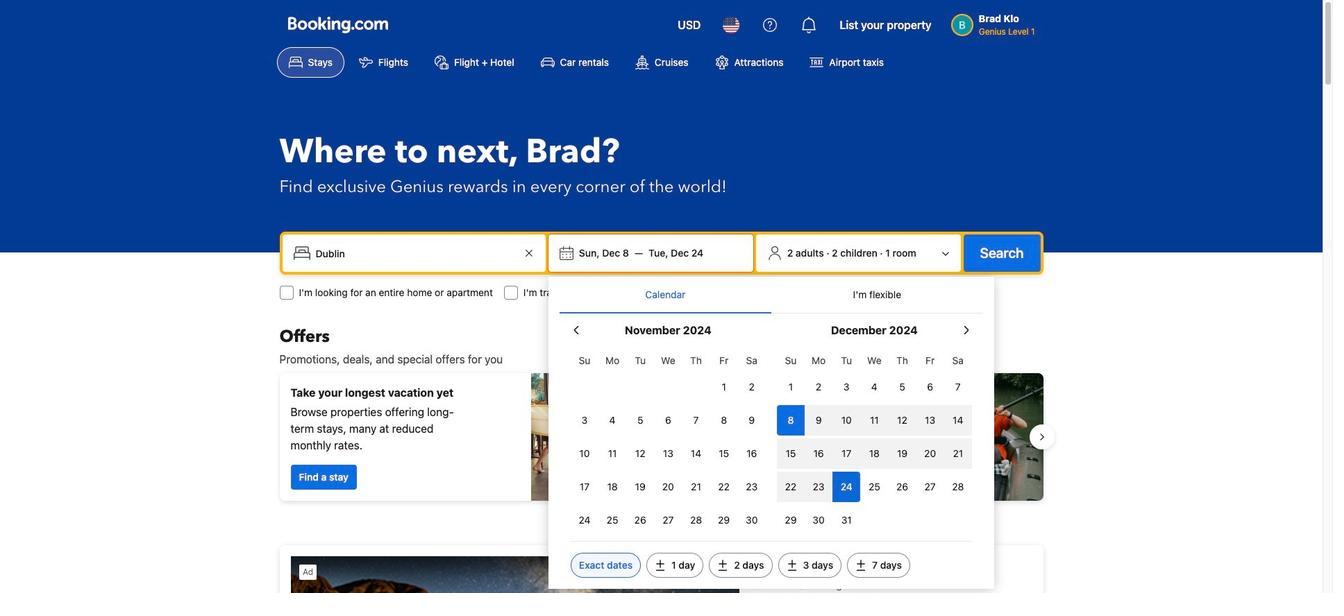 Task type: locate. For each thing, give the bounding box(es) containing it.
20 December 2024 checkbox
[[917, 439, 945, 470]]

tab list
[[560, 277, 984, 315]]

6 November 2024 checkbox
[[655, 406, 682, 436]]

15 November 2024 checkbox
[[710, 439, 738, 470]]

31 December 2024 checkbox
[[833, 506, 861, 536]]

grid
[[571, 347, 766, 536], [777, 347, 972, 536]]

region
[[268, 368, 1055, 507]]

2 grid from the left
[[777, 347, 972, 536]]

11 November 2024 checkbox
[[599, 439, 627, 470]]

25 December 2024 checkbox
[[861, 472, 889, 503]]

7 December 2024 checkbox
[[945, 372, 972, 403]]

30 November 2024 checkbox
[[738, 506, 766, 536]]

21 December 2024 checkbox
[[945, 439, 972, 470]]

29 November 2024 checkbox
[[710, 506, 738, 536]]

3 December 2024 checkbox
[[833, 372, 861, 403]]

23 December 2024 checkbox
[[805, 472, 833, 503]]

20 November 2024 checkbox
[[655, 472, 682, 503]]

26 November 2024 checkbox
[[627, 506, 655, 536]]

10 November 2024 checkbox
[[571, 439, 599, 470]]

progress bar
[[653, 513, 670, 518]]

1 grid from the left
[[571, 347, 766, 536]]

28 December 2024 checkbox
[[945, 472, 972, 503]]

18 December 2024 checkbox
[[861, 439, 889, 470]]

0 horizontal spatial grid
[[571, 347, 766, 536]]

9 December 2024 checkbox
[[805, 406, 833, 436]]

1 horizontal spatial grid
[[777, 347, 972, 536]]

cell
[[777, 403, 805, 436], [805, 403, 833, 436], [833, 403, 861, 436], [861, 403, 889, 436], [889, 403, 917, 436], [917, 403, 945, 436], [945, 403, 972, 436], [777, 436, 805, 470], [805, 436, 833, 470], [833, 436, 861, 470], [861, 436, 889, 470], [889, 436, 917, 470], [917, 436, 945, 470], [945, 436, 972, 470], [777, 470, 805, 503], [805, 470, 833, 503], [833, 470, 861, 503]]

12 November 2024 checkbox
[[627, 439, 655, 470]]

main content
[[268, 326, 1055, 594]]

8 November 2024 checkbox
[[710, 406, 738, 436]]

10 December 2024 checkbox
[[833, 406, 861, 436]]

29 December 2024 checkbox
[[777, 506, 805, 536]]

24 December 2024 checkbox
[[833, 472, 861, 503]]

26 December 2024 checkbox
[[889, 472, 917, 503]]

4 November 2024 checkbox
[[599, 406, 627, 436]]

9 November 2024 checkbox
[[738, 406, 766, 436]]

11 December 2024 checkbox
[[861, 406, 889, 436]]

17 December 2024 checkbox
[[833, 439, 861, 470]]

1 December 2024 checkbox
[[777, 372, 805, 403]]

2 December 2024 checkbox
[[805, 372, 833, 403]]

3 November 2024 checkbox
[[571, 406, 599, 436]]

13 December 2024 checkbox
[[917, 406, 945, 436]]

7 November 2024 checkbox
[[682, 406, 710, 436]]

a young girl and woman kayak on a river image
[[667, 374, 1044, 502]]

19 December 2024 checkbox
[[889, 439, 917, 470]]



Task type: describe. For each thing, give the bounding box(es) containing it.
23 November 2024 checkbox
[[738, 472, 766, 503]]

18 November 2024 checkbox
[[599, 472, 627, 503]]

take your longest vacation yet image
[[531, 374, 656, 502]]

27 November 2024 checkbox
[[655, 506, 682, 536]]

25 November 2024 checkbox
[[599, 506, 627, 536]]

24 November 2024 checkbox
[[571, 506, 599, 536]]

5 November 2024 checkbox
[[627, 406, 655, 436]]

30 December 2024 checkbox
[[805, 506, 833, 536]]

21 November 2024 checkbox
[[682, 472, 710, 503]]

booking.com image
[[288, 17, 388, 33]]

4 December 2024 checkbox
[[861, 372, 889, 403]]

14 December 2024 checkbox
[[945, 406, 972, 436]]

22 November 2024 checkbox
[[710, 472, 738, 503]]

27 December 2024 checkbox
[[917, 472, 945, 503]]

16 November 2024 checkbox
[[738, 439, 766, 470]]

16 December 2024 checkbox
[[805, 439, 833, 470]]

13 November 2024 checkbox
[[655, 439, 682, 470]]

12 December 2024 checkbox
[[889, 406, 917, 436]]

19 November 2024 checkbox
[[627, 472, 655, 503]]

15 December 2024 checkbox
[[777, 439, 805, 470]]

8 December 2024 checkbox
[[777, 406, 805, 436]]

28 November 2024 checkbox
[[682, 506, 710, 536]]

22 December 2024 checkbox
[[777, 472, 805, 503]]

5 December 2024 checkbox
[[889, 372, 917, 403]]

1 November 2024 checkbox
[[710, 372, 738, 403]]

2 November 2024 checkbox
[[738, 372, 766, 403]]

Where are you going? field
[[310, 241, 521, 266]]

your account menu brad klo genius level 1 element
[[951, 6, 1041, 38]]

6 December 2024 checkbox
[[917, 372, 945, 403]]

14 November 2024 checkbox
[[682, 439, 710, 470]]

17 November 2024 checkbox
[[571, 472, 599, 503]]



Task type: vqa. For each thing, say whether or not it's contained in the screenshot.
CALIFORNIA
no



